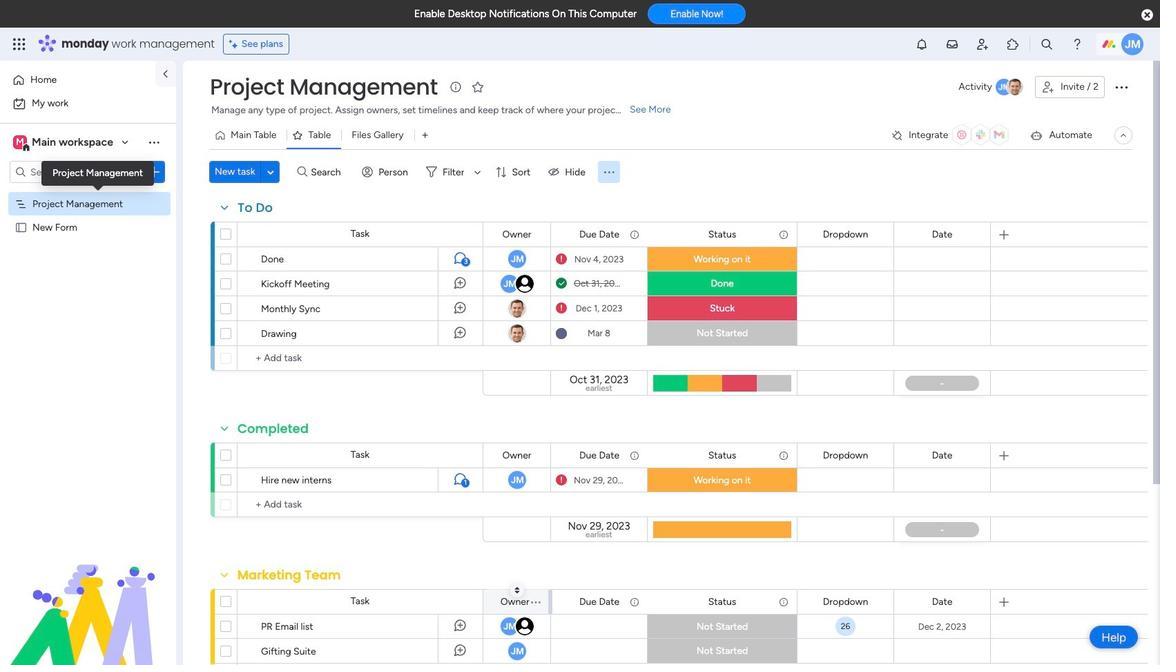 Task type: describe. For each thing, give the bounding box(es) containing it.
menu image
[[602, 165, 616, 179]]

sort desc image
[[515, 586, 520, 595]]

workspace image
[[13, 135, 27, 150]]

invite members image
[[976, 37, 990, 51]]

monday marketplace image
[[1006, 37, 1020, 51]]

dapulse close image
[[1142, 8, 1153, 22]]

2 v2 overdue deadline image from the top
[[556, 473, 567, 487]]

workspace options image
[[147, 135, 161, 149]]

see plans image
[[229, 37, 242, 52]]

notifications image
[[915, 37, 929, 51]]

add to favorites image
[[471, 80, 485, 94]]

1 horizontal spatial options image
[[192, 634, 203, 665]]

sort asc image
[[515, 586, 520, 595]]

collapse board header image
[[1118, 130, 1129, 141]]

public board image
[[15, 220, 28, 233]]

search everything image
[[1040, 37, 1054, 51]]



Task type: locate. For each thing, give the bounding box(es) containing it.
Search field
[[307, 162, 349, 182]]

update feed image
[[946, 37, 959, 51]]

help image
[[1071, 37, 1084, 51]]

2 horizontal spatial options image
[[1113, 79, 1130, 95]]

2 vertical spatial options image
[[192, 634, 203, 665]]

arrow down image
[[469, 164, 486, 180]]

Search in workspace field
[[29, 164, 115, 180]]

None field
[[207, 73, 441, 102], [234, 199, 276, 217], [499, 227, 535, 242], [576, 227, 623, 242], [705, 227, 740, 242], [820, 227, 872, 242], [929, 227, 956, 242], [234, 420, 312, 438], [499, 448, 535, 463], [576, 448, 623, 463], [705, 448, 740, 463], [820, 448, 872, 463], [929, 448, 956, 463], [234, 566, 344, 584], [491, 594, 527, 610], [576, 594, 623, 610], [705, 594, 740, 610], [820, 594, 872, 610], [929, 594, 956, 610], [207, 73, 441, 102], [234, 199, 276, 217], [499, 227, 535, 242], [576, 227, 623, 242], [705, 227, 740, 242], [820, 227, 872, 242], [929, 227, 956, 242], [234, 420, 312, 438], [499, 448, 535, 463], [576, 448, 623, 463], [705, 448, 740, 463], [820, 448, 872, 463], [929, 448, 956, 463], [234, 566, 344, 584], [491, 594, 527, 610], [576, 594, 623, 610], [705, 594, 740, 610], [820, 594, 872, 610], [929, 594, 956, 610]]

lottie animation image
[[0, 526, 176, 665]]

0 horizontal spatial options image
[[147, 165, 161, 179]]

1 vertical spatial v2 overdue deadline image
[[556, 473, 567, 487]]

show board description image
[[447, 80, 464, 94]]

column information image
[[629, 229, 640, 240], [778, 229, 789, 240], [778, 450, 789, 461], [629, 596, 640, 607], [778, 596, 789, 607]]

column information image
[[629, 450, 640, 461]]

options image
[[1113, 79, 1130, 95], [147, 165, 161, 179], [192, 634, 203, 665]]

add view image
[[422, 130, 428, 141]]

0 vertical spatial options image
[[1113, 79, 1130, 95]]

jeremy miller image
[[1122, 33, 1144, 55]]

workspace selection element
[[13, 134, 115, 152]]

v2 overdue deadline image
[[556, 252, 567, 266]]

1 v2 overdue deadline image from the top
[[556, 302, 567, 315]]

0 vertical spatial option
[[8, 69, 147, 91]]

lottie animation element
[[0, 526, 176, 665]]

v2 overdue deadline image
[[556, 302, 567, 315], [556, 473, 567, 487]]

angle down image
[[267, 167, 274, 177]]

2 vertical spatial option
[[0, 191, 176, 194]]

select product image
[[12, 37, 26, 51]]

v2 done deadline image
[[556, 277, 567, 290]]

1 vertical spatial options image
[[147, 165, 161, 179]]

option
[[8, 69, 147, 91], [8, 93, 168, 115], [0, 191, 176, 194]]

list box
[[0, 189, 176, 425]]

0 vertical spatial v2 overdue deadline image
[[556, 302, 567, 315]]

1 vertical spatial option
[[8, 93, 168, 115]]

v2 search image
[[297, 164, 307, 180]]



Task type: vqa. For each thing, say whether or not it's contained in the screenshot.
Won the set
no



